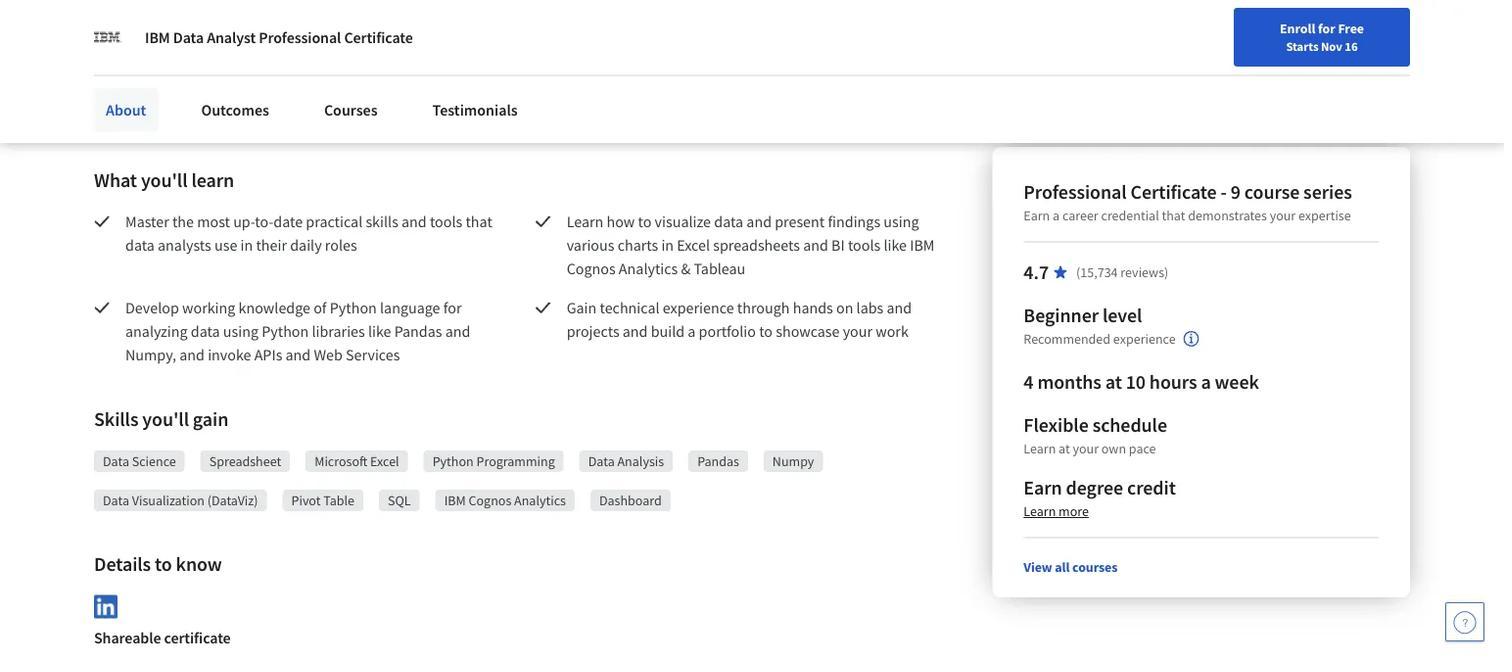 Task type: describe. For each thing, give the bounding box(es) containing it.
ibm data analyst professional certificate
[[145, 27, 413, 47]]

ibm cognos analytics
[[444, 492, 566, 509]]

16
[[1345, 38, 1358, 54]]

your inside professional certificate - 9 course series earn a career credential that demonstrates your expertise
[[1270, 207, 1296, 224]]

data inside develop working knowledge of python language for analyzing data using python libraries like pandas and numpy, and invoke apis and web services
[[191, 321, 220, 341]]

flexible schedule learn at your own pace
[[1024, 413, 1168, 457]]

week
[[1215, 370, 1259, 394]]

beginner
[[1024, 303, 1099, 328]]

earn inside professional certificate - 9 course series earn a career credential that demonstrates your expertise
[[1024, 207, 1050, 224]]

libraries
[[312, 321, 365, 341]]

0 horizontal spatial certificate
[[344, 27, 413, 47]]

analyzing
[[125, 321, 188, 341]]

data inside learn how to visualize data and present findings using various charts in excel spreadsheets and bi tools like ibm cognos analytics & tableau
[[714, 212, 744, 231]]

level
[[1103, 303, 1142, 328]]

data analysis
[[588, 453, 664, 470]]

their
[[256, 235, 287, 255]]

to inside learn how to visualize data and present findings using various charts in excel spreadsheets and bi tools like ibm cognos analytics & tableau
[[638, 212, 652, 231]]

outcomes for first outcomes link from the bottom of the page
[[201, 100, 269, 120]]

showcase
[[776, 321, 840, 341]]

the
[[172, 212, 194, 231]]

microsoft excel
[[315, 453, 399, 470]]

certificate inside professional certificate - 9 course series earn a career credential that demonstrates your expertise
[[1131, 180, 1217, 204]]

10
[[1126, 370, 1146, 394]]

what
[[94, 168, 137, 192]]

beginner level
[[1024, 303, 1142, 328]]

courses
[[1073, 558, 1118, 576]]

hours
[[1150, 370, 1198, 394]]

own
[[1102, 440, 1127, 457]]

at inside the flexible schedule learn at your own pace
[[1059, 440, 1070, 457]]

ibm for ibm cognos analytics
[[444, 492, 466, 509]]

working
[[182, 298, 235, 317]]

degree
[[1066, 476, 1124, 500]]

data for data science
[[103, 453, 129, 470]]

data left analyst
[[173, 27, 204, 47]]

like inside learn how to visualize data and present findings using various charts in excel spreadsheets and bi tools like ibm cognos analytics & tableau
[[884, 235, 907, 255]]

1 vertical spatial excel
[[370, 453, 399, 470]]

learn inside learn how to visualize data and present findings using various charts in excel spreadsheets and bi tools like ibm cognos analytics & tableau
[[567, 212, 604, 231]]

0 vertical spatial python
[[330, 298, 377, 317]]

learn how to visualize data and present findings using various charts in excel spreadsheets and bi tools like ibm cognos analytics & tableau
[[567, 212, 938, 278]]

shareable
[[94, 629, 161, 648]]

course
[[1245, 180, 1300, 204]]

details to know
[[94, 552, 222, 576]]

shareable certificate
[[94, 629, 231, 648]]

for inside develop working knowledge of python language for analyzing data using python libraries like pandas and numpy, and invoke apis and web services
[[443, 298, 462, 317]]

through
[[737, 298, 790, 317]]

practical
[[306, 212, 363, 231]]

4 months at 10 hours a week
[[1024, 370, 1259, 394]]

on
[[836, 298, 854, 317]]

analysts
[[158, 235, 211, 255]]

what you'll learn
[[94, 168, 234, 192]]

1 vertical spatial cognos
[[469, 492, 512, 509]]

view all courses link
[[1024, 558, 1118, 576]]

series
[[1304, 180, 1352, 204]]

up-
[[233, 212, 255, 231]]

free
[[1338, 20, 1364, 37]]

learn more link
[[1024, 503, 1089, 520]]

(15,734
[[1077, 263, 1118, 281]]

bi
[[832, 235, 845, 255]]

a inside professional certificate - 9 course series earn a career credential that demonstrates your expertise
[[1053, 207, 1060, 224]]

of
[[314, 298, 327, 317]]

courses link for first outcomes link's testimonials link
[[312, 78, 389, 121]]

1 vertical spatial analytics
[[514, 492, 566, 509]]

numpy
[[773, 453, 814, 470]]

charts
[[618, 235, 658, 255]]

earn inside earn degree credit learn more
[[1024, 476, 1062, 500]]

career
[[1063, 207, 1099, 224]]

1 horizontal spatial experience
[[1114, 330, 1176, 348]]

hands
[[793, 298, 833, 317]]

to inside gain technical experience through hands on labs and projects and build a portfolio to showcase your work
[[759, 321, 773, 341]]

courses for the courses link related to testimonials link for first outcomes link from the bottom of the page
[[324, 100, 378, 120]]

various
[[567, 235, 615, 255]]

table
[[323, 492, 355, 509]]

skills you'll gain
[[94, 407, 228, 431]]

2 outcomes link from the top
[[189, 88, 281, 131]]

recommended
[[1024, 330, 1111, 348]]

findings
[[828, 212, 881, 231]]

that for to-
[[466, 212, 493, 231]]

tableau
[[694, 259, 746, 278]]

enroll
[[1280, 20, 1316, 37]]

daily
[[290, 235, 322, 255]]

you'll for skills
[[142, 407, 189, 431]]

labs
[[857, 298, 884, 317]]

data for data visualization (dataviz)
[[103, 492, 129, 509]]

professional certificate - 9 course series earn a career credential that demonstrates your expertise
[[1024, 180, 1352, 224]]

work
[[876, 321, 909, 341]]

technical
[[600, 298, 660, 317]]

gain
[[193, 407, 228, 431]]

enroll for free starts nov 16
[[1280, 20, 1364, 54]]

about link for first outcomes link from the bottom of the page
[[94, 88, 158, 131]]

knowledge
[[239, 298, 311, 317]]

language
[[380, 298, 440, 317]]

courses link for testimonials link for first outcomes link from the bottom of the page
[[312, 88, 389, 131]]

learn inside earn degree credit learn more
[[1024, 503, 1056, 520]]

build
[[651, 321, 685, 341]]

&
[[681, 259, 691, 278]]

web
[[314, 345, 343, 364]]

experience inside gain technical experience through hands on labs and projects and build a portfolio to showcase your work
[[663, 298, 734, 317]]

schedule
[[1093, 413, 1168, 437]]

develop working knowledge of python language for analyzing data using python libraries like pandas and numpy, and invoke apis and web services
[[125, 298, 474, 364]]

help center image
[[1454, 610, 1477, 634]]

details
[[94, 552, 151, 576]]

1 horizontal spatial at
[[1106, 370, 1122, 394]]

sql
[[388, 492, 411, 509]]



Task type: vqa. For each thing, say whether or not it's contained in the screenshot.
'Testimonials' associated with 2nd About "link" from the bottom's COURSES LINK
yes



Task type: locate. For each thing, give the bounding box(es) containing it.
analytics down programming
[[514, 492, 566, 509]]

0 vertical spatial ibm
[[145, 27, 170, 47]]

0 vertical spatial a
[[1053, 207, 1060, 224]]

1 horizontal spatial python
[[330, 298, 377, 317]]

your down labs
[[843, 321, 873, 341]]

1 vertical spatial professional
[[1024, 180, 1127, 204]]

1 vertical spatial at
[[1059, 440, 1070, 457]]

analytics inside learn how to visualize data and present findings using various charts in excel spreadsheets and bi tools like ibm cognos analytics & tableau
[[619, 259, 678, 278]]

to left 'know' at bottom left
[[155, 552, 172, 576]]

0 vertical spatial experience
[[663, 298, 734, 317]]

testimonials
[[433, 90, 518, 110], [433, 100, 518, 120]]

tools inside learn how to visualize data and present findings using various charts in excel spreadsheets and bi tools like ibm cognos analytics & tableau
[[848, 235, 881, 255]]

learn inside the flexible schedule learn at your own pace
[[1024, 440, 1056, 457]]

that inside the "master the most up-to-date practical skills and tools that data analysts use in their daily roles"
[[466, 212, 493, 231]]

pace
[[1129, 440, 1156, 457]]

earn degree credit learn more
[[1024, 476, 1176, 520]]

in down visualize
[[662, 235, 674, 255]]

reviews)
[[1121, 263, 1169, 281]]

about for first outcomes link from the bottom of the page
[[106, 100, 146, 120]]

view all courses
[[1024, 558, 1118, 576]]

1 vertical spatial to
[[759, 321, 773, 341]]

that inside professional certificate - 9 course series earn a career credential that demonstrates your expertise
[[1162, 207, 1186, 224]]

1 testimonials from the top
[[433, 90, 518, 110]]

at
[[1106, 370, 1122, 394], [1059, 440, 1070, 457]]

9
[[1231, 180, 1241, 204]]

apis
[[254, 345, 282, 364]]

4.7
[[1024, 260, 1049, 285]]

pandas down language
[[394, 321, 442, 341]]

your down 'course'
[[1270, 207, 1296, 224]]

1 horizontal spatial pandas
[[698, 453, 739, 470]]

python left programming
[[433, 453, 474, 470]]

flexible
[[1024, 413, 1089, 437]]

2 horizontal spatial python
[[433, 453, 474, 470]]

and inside the "master the most up-to-date practical skills and tools that data analysts use in their daily roles"
[[402, 212, 427, 231]]

2 vertical spatial your
[[1073, 440, 1099, 457]]

0 vertical spatial tools
[[430, 212, 463, 231]]

ibm right the ibm icon
[[145, 27, 170, 47]]

portfolio
[[699, 321, 756, 341]]

programming
[[477, 453, 555, 470]]

learn
[[567, 212, 604, 231], [1024, 440, 1056, 457], [1024, 503, 1056, 520]]

using
[[884, 212, 919, 231], [223, 321, 259, 341]]

data left analysis
[[588, 453, 615, 470]]

excel up sql
[[370, 453, 399, 470]]

cognos inside learn how to visualize data and present findings using various charts in excel spreadsheets and bi tools like ibm cognos analytics & tableau
[[567, 259, 616, 278]]

experience down the level
[[1114, 330, 1176, 348]]

tools right skills
[[430, 212, 463, 231]]

your inside the flexible schedule learn at your own pace
[[1073, 440, 1099, 457]]

0 horizontal spatial to
[[155, 552, 172, 576]]

in inside learn how to visualize data and present findings using various charts in excel spreadsheets and bi tools like ibm cognos analytics & tableau
[[662, 235, 674, 255]]

0 vertical spatial earn
[[1024, 207, 1050, 224]]

1 horizontal spatial like
[[884, 235, 907, 255]]

1 vertical spatial certificate
[[1131, 180, 1217, 204]]

excel inside learn how to visualize data and present findings using various charts in excel spreadsheets and bi tools like ibm cognos analytics & tableau
[[677, 235, 710, 255]]

1 vertical spatial for
[[443, 298, 462, 317]]

2 vertical spatial python
[[433, 453, 474, 470]]

outcomes
[[201, 90, 269, 110], [201, 100, 269, 120]]

experience
[[663, 298, 734, 317], [1114, 330, 1176, 348]]

0 vertical spatial using
[[884, 212, 919, 231]]

at left 10
[[1106, 370, 1122, 394]]

excel up the &
[[677, 235, 710, 255]]

2 courses from the top
[[324, 100, 378, 120]]

about for first outcomes link
[[106, 90, 146, 110]]

1 vertical spatial a
[[688, 321, 696, 341]]

2 outcomes from the top
[[201, 100, 269, 120]]

None search field
[[279, 12, 710, 51]]

nov
[[1321, 38, 1343, 54]]

to-
[[255, 212, 274, 231]]

0 horizontal spatial python
[[262, 321, 309, 341]]

1 vertical spatial tools
[[848, 235, 881, 255]]

cognos
[[567, 259, 616, 278], [469, 492, 512, 509]]

ibm
[[145, 27, 170, 47], [910, 235, 935, 255], [444, 492, 466, 509]]

learn down the flexible
[[1024, 440, 1056, 457]]

0 horizontal spatial that
[[466, 212, 493, 231]]

credential
[[1101, 207, 1159, 224]]

0 horizontal spatial excel
[[370, 453, 399, 470]]

0 horizontal spatial professional
[[259, 27, 341, 47]]

0 vertical spatial you'll
[[141, 168, 188, 192]]

about
[[106, 90, 146, 110], [106, 100, 146, 120]]

0 horizontal spatial experience
[[663, 298, 734, 317]]

1 vertical spatial like
[[368, 321, 391, 341]]

analytics
[[619, 259, 678, 278], [514, 492, 566, 509]]

1 horizontal spatial in
[[662, 235, 674, 255]]

1 horizontal spatial excel
[[677, 235, 710, 255]]

your
[[1270, 207, 1296, 224], [843, 321, 873, 341], [1073, 440, 1099, 457]]

starts
[[1287, 38, 1319, 54]]

python up libraries
[[330, 298, 377, 317]]

about up what
[[106, 100, 146, 120]]

0 vertical spatial to
[[638, 212, 652, 231]]

1 horizontal spatial your
[[1073, 440, 1099, 457]]

0 vertical spatial pandas
[[394, 321, 442, 341]]

0 horizontal spatial tools
[[430, 212, 463, 231]]

for
[[1318, 20, 1336, 37], [443, 298, 462, 317]]

for inside 'enroll for free starts nov 16'
[[1318, 20, 1336, 37]]

testimonials link for first outcomes link from the bottom of the page
[[421, 88, 530, 131]]

pandas inside develop working knowledge of python language for analyzing data using python libraries like pandas and numpy, and invoke apis and web services
[[394, 321, 442, 341]]

0 vertical spatial analytics
[[619, 259, 678, 278]]

1 horizontal spatial analytics
[[619, 259, 678, 278]]

0 vertical spatial like
[[884, 235, 907, 255]]

about down the ibm icon
[[106, 90, 146, 110]]

2 in from the left
[[662, 235, 674, 255]]

months
[[1038, 370, 1102, 394]]

demonstrates
[[1188, 207, 1267, 224]]

cognos down python programming
[[469, 492, 512, 509]]

certificate
[[164, 629, 231, 648]]

1 horizontal spatial ibm
[[444, 492, 466, 509]]

spreadsheet
[[209, 453, 281, 470]]

and
[[402, 212, 427, 231], [747, 212, 772, 231], [803, 235, 829, 255], [887, 298, 912, 317], [445, 321, 471, 341], [623, 321, 648, 341], [179, 345, 205, 364], [286, 345, 311, 364]]

you'll
[[141, 168, 188, 192], [142, 407, 189, 431]]

spreadsheets
[[713, 235, 800, 255]]

earn
[[1024, 207, 1050, 224], [1024, 476, 1062, 500]]

0 horizontal spatial like
[[368, 321, 391, 341]]

your left own
[[1073, 440, 1099, 457]]

0 vertical spatial certificate
[[344, 27, 413, 47]]

1 vertical spatial experience
[[1114, 330, 1176, 348]]

you'll up master at the left
[[141, 168, 188, 192]]

data
[[173, 27, 204, 47], [103, 453, 129, 470], [588, 453, 615, 470], [103, 492, 129, 509]]

2 horizontal spatial data
[[714, 212, 744, 231]]

1 vertical spatial python
[[262, 321, 309, 341]]

date
[[274, 212, 303, 231]]

testimonials link for first outcomes link
[[421, 78, 530, 121]]

pivot
[[291, 492, 321, 509]]

data down data science
[[103, 492, 129, 509]]

0 horizontal spatial pandas
[[394, 321, 442, 341]]

that for course
[[1162, 207, 1186, 224]]

a
[[1053, 207, 1060, 224], [688, 321, 696, 341], [1201, 370, 1211, 394]]

0 vertical spatial at
[[1106, 370, 1122, 394]]

to right "how"
[[638, 212, 652, 231]]

using right findings
[[884, 212, 919, 231]]

2 about link from the top
[[94, 88, 158, 131]]

for right language
[[443, 298, 462, 317]]

a right build
[[688, 321, 696, 341]]

2 courses link from the top
[[312, 88, 389, 131]]

1 in from the left
[[241, 235, 253, 255]]

0 horizontal spatial at
[[1059, 440, 1070, 457]]

2 vertical spatial to
[[155, 552, 172, 576]]

ibm right 'bi'
[[910, 235, 935, 255]]

in
[[241, 235, 253, 255], [662, 235, 674, 255]]

master the most up-to-date practical skills and tools that data analysts use in their daily roles
[[125, 212, 496, 255]]

0 horizontal spatial using
[[223, 321, 259, 341]]

like up services
[[368, 321, 391, 341]]

4
[[1024, 370, 1034, 394]]

you'll for what
[[141, 168, 188, 192]]

outcomes link
[[189, 78, 281, 121], [189, 88, 281, 131]]

at down the flexible
[[1059, 440, 1070, 457]]

1 vertical spatial ibm
[[910, 235, 935, 255]]

learn up various
[[567, 212, 604, 231]]

1 testimonials link from the top
[[421, 78, 530, 121]]

1 horizontal spatial using
[[884, 212, 919, 231]]

1 vertical spatial your
[[843, 321, 873, 341]]

your inside gain technical experience through hands on labs and projects and build a portfolio to showcase your work
[[843, 321, 873, 341]]

using inside learn how to visualize data and present findings using various charts in excel spreadsheets and bi tools like ibm cognos analytics & tableau
[[884, 212, 919, 231]]

1 horizontal spatial cognos
[[567, 259, 616, 278]]

numpy,
[[125, 345, 176, 364]]

professional right analyst
[[259, 27, 341, 47]]

to down through at the top
[[759, 321, 773, 341]]

0 vertical spatial learn
[[567, 212, 604, 231]]

1 horizontal spatial professional
[[1024, 180, 1127, 204]]

earn left career
[[1024, 207, 1050, 224]]

expertise
[[1299, 207, 1351, 224]]

1 outcomes from the top
[[201, 90, 269, 110]]

visualization
[[132, 492, 205, 509]]

visualize
[[655, 212, 711, 231]]

1 horizontal spatial that
[[1162, 207, 1186, 224]]

0 vertical spatial data
[[714, 212, 744, 231]]

ibm down python programming
[[444, 492, 466, 509]]

1 vertical spatial pandas
[[698, 453, 739, 470]]

ibm image
[[94, 24, 121, 51]]

coursera image
[[24, 16, 148, 47]]

2 testimonials from the top
[[433, 100, 518, 120]]

python down knowledge
[[262, 321, 309, 341]]

learn left more
[[1024, 503, 1056, 520]]

0 vertical spatial cognos
[[567, 259, 616, 278]]

professional up career
[[1024, 180, 1127, 204]]

analyst
[[207, 27, 256, 47]]

about link up what
[[94, 88, 158, 131]]

1 about link from the top
[[94, 78, 158, 121]]

2 testimonials link from the top
[[421, 88, 530, 131]]

0 horizontal spatial a
[[688, 321, 696, 341]]

data left science
[[103, 453, 129, 470]]

0 horizontal spatial ibm
[[145, 27, 170, 47]]

0 horizontal spatial data
[[125, 235, 155, 255]]

(dataviz)
[[207, 492, 258, 509]]

data down working
[[191, 321, 220, 341]]

0 horizontal spatial your
[[843, 321, 873, 341]]

ibm for ibm data analyst professional certificate
[[145, 27, 170, 47]]

menu item
[[1093, 20, 1220, 83]]

about link for first outcomes link
[[94, 78, 158, 121]]

like right 'bi'
[[884, 235, 907, 255]]

for up nov
[[1318, 20, 1336, 37]]

like inside develop working knowledge of python language for analyzing data using python libraries like pandas and numpy, and invoke apis and web services
[[368, 321, 391, 341]]

2 horizontal spatial ibm
[[910, 235, 935, 255]]

how
[[607, 212, 635, 231]]

tools
[[430, 212, 463, 231], [848, 235, 881, 255]]

information about difficulty level pre-requisites. image
[[1184, 331, 1200, 347]]

certificate
[[344, 27, 413, 47], [1131, 180, 1217, 204]]

invoke
[[208, 345, 251, 364]]

skills
[[94, 407, 139, 431]]

1 vertical spatial learn
[[1024, 440, 1056, 457]]

2 horizontal spatial a
[[1201, 370, 1211, 394]]

know
[[176, 552, 222, 576]]

1 vertical spatial using
[[223, 321, 259, 341]]

more
[[1059, 503, 1089, 520]]

courses for the courses link corresponding to first outcomes link's testimonials link
[[324, 90, 378, 110]]

analytics down charts
[[619, 259, 678, 278]]

use
[[215, 235, 237, 255]]

0 vertical spatial professional
[[259, 27, 341, 47]]

1 horizontal spatial to
[[638, 212, 652, 231]]

that right skills
[[466, 212, 493, 231]]

roles
[[325, 235, 357, 255]]

2 vertical spatial ibm
[[444, 492, 466, 509]]

professional inside professional certificate - 9 course series earn a career credential that demonstrates your expertise
[[1024, 180, 1127, 204]]

using up the invoke
[[223, 321, 259, 341]]

python programming
[[433, 453, 555, 470]]

in right the use
[[241, 235, 253, 255]]

services
[[346, 345, 400, 364]]

data inside the "master the most up-to-date practical skills and tools that data analysts use in their daily roles"
[[125, 235, 155, 255]]

dashboard
[[599, 492, 662, 509]]

0 vertical spatial excel
[[677, 235, 710, 255]]

pandas left the numpy
[[698, 453, 739, 470]]

that right credential
[[1162, 207, 1186, 224]]

projects
[[567, 321, 620, 341]]

1 earn from the top
[[1024, 207, 1050, 224]]

2 about from the top
[[106, 100, 146, 120]]

ibm inside learn how to visualize data and present findings using various charts in excel spreadsheets and bi tools like ibm cognos analytics & tableau
[[910, 235, 935, 255]]

1 horizontal spatial certificate
[[1131, 180, 1217, 204]]

0 horizontal spatial in
[[241, 235, 253, 255]]

gain
[[567, 298, 597, 317]]

0 horizontal spatial cognos
[[469, 492, 512, 509]]

earn up learn more link
[[1024, 476, 1062, 500]]

0 vertical spatial your
[[1270, 207, 1296, 224]]

1 horizontal spatial for
[[1318, 20, 1336, 37]]

0 horizontal spatial for
[[443, 298, 462, 317]]

a inside gain technical experience through hands on labs and projects and build a portfolio to showcase your work
[[688, 321, 696, 341]]

data down master at the left
[[125, 235, 155, 255]]

(15,734 reviews)
[[1077, 263, 1169, 281]]

1 vertical spatial earn
[[1024, 476, 1062, 500]]

1 vertical spatial you'll
[[142, 407, 189, 431]]

a left week
[[1201, 370, 1211, 394]]

1 horizontal spatial data
[[191, 321, 220, 341]]

2 vertical spatial learn
[[1024, 503, 1056, 520]]

1 vertical spatial data
[[125, 235, 155, 255]]

1 horizontal spatial tools
[[848, 235, 881, 255]]

data up spreadsheets
[[714, 212, 744, 231]]

1 courses from the top
[[324, 90, 378, 110]]

you'll up science
[[142, 407, 189, 431]]

data for data analysis
[[588, 453, 615, 470]]

1 about from the top
[[106, 90, 146, 110]]

tools inside the "master the most up-to-date practical skills and tools that data analysts use in their daily roles"
[[430, 212, 463, 231]]

about link
[[94, 78, 158, 121], [94, 88, 158, 131]]

courses
[[324, 90, 378, 110], [324, 100, 378, 120]]

cognos down various
[[567, 259, 616, 278]]

experience up 'portfolio'
[[663, 298, 734, 317]]

about link down the ibm icon
[[94, 78, 158, 121]]

outcomes for first outcomes link
[[201, 90, 269, 110]]

0 horizontal spatial analytics
[[514, 492, 566, 509]]

skills
[[366, 212, 399, 231]]

-
[[1221, 180, 1227, 204]]

develop
[[125, 298, 179, 317]]

1 horizontal spatial a
[[1053, 207, 1060, 224]]

2 vertical spatial a
[[1201, 370, 1211, 394]]

2 earn from the top
[[1024, 476, 1062, 500]]

1 outcomes link from the top
[[189, 78, 281, 121]]

view
[[1024, 558, 1053, 576]]

credit
[[1127, 476, 1176, 500]]

2 horizontal spatial your
[[1270, 207, 1296, 224]]

using inside develop working knowledge of python language for analyzing data using python libraries like pandas and numpy, and invoke apis and web services
[[223, 321, 259, 341]]

a left career
[[1053, 207, 1060, 224]]

master
[[125, 212, 169, 231]]

all
[[1055, 558, 1070, 576]]

in inside the "master the most up-to-date practical skills and tools that data analysts use in their daily roles"
[[241, 235, 253, 255]]

2 vertical spatial data
[[191, 321, 220, 341]]

2 horizontal spatial to
[[759, 321, 773, 341]]

1 courses link from the top
[[312, 78, 389, 121]]

0 vertical spatial for
[[1318, 20, 1336, 37]]

tools down findings
[[848, 235, 881, 255]]

pandas
[[394, 321, 442, 341], [698, 453, 739, 470]]



